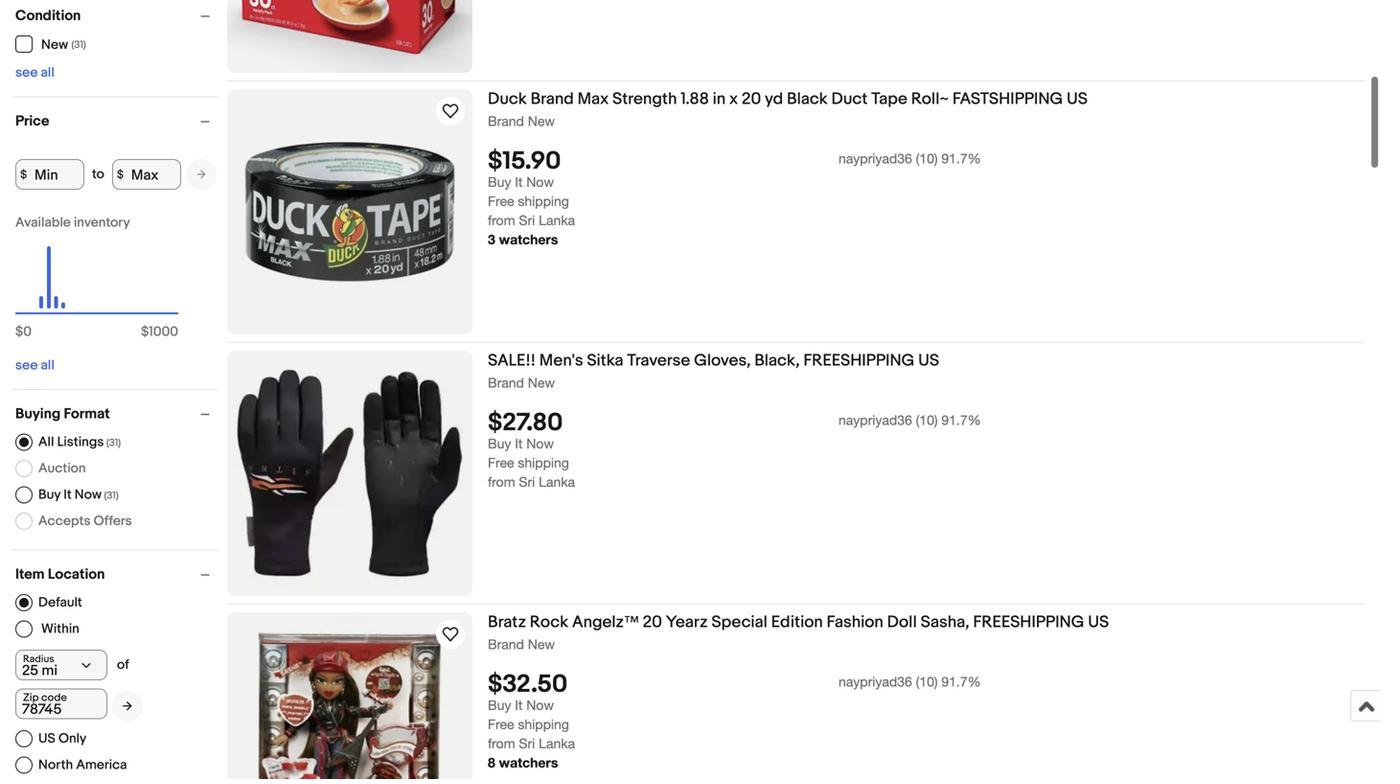 Task type: describe. For each thing, give the bounding box(es) containing it.
sasha,
[[921, 613, 970, 633]]

sale!! men's sitka traverse gloves, black, freeshipping us image
[[227, 351, 473, 596]]

20 inside duck brand max strength 1.88 in x 20 yd black duct tape roll~ fastshipping us brand new
[[742, 89, 761, 109]]

sri for $32.50
[[519, 736, 535, 752]]

it up accepts
[[63, 487, 72, 503]]

all
[[38, 434, 54, 450]]

it for naypriyad36 (10) 91.7% buy it now free shipping from sri lanka
[[515, 436, 523, 452]]

location
[[48, 566, 105, 583]]

angelz™
[[572, 613, 639, 633]]

naypriyad36 (10) 91.7% buy it now free shipping from sri lanka
[[488, 412, 981, 490]]

sitka
[[587, 351, 624, 371]]

from for $32.50
[[488, 736, 515, 752]]

new (31)
[[41, 37, 86, 53]]

buy down auction
[[38, 487, 61, 503]]

accepts offers
[[38, 513, 132, 529]]

it for naypriyad36 (10) 91.7% buy it now free shipping from sri lanka 3 watchers
[[515, 174, 523, 190]]

duck brand max strength 1.88 in x 20 yd black duct tape roll~ fastshipping us link
[[488, 89, 1365, 113]]

watch bratz rock angelz™ 20 yearz special edition fashion doll sasha, freeshipping us image
[[439, 623, 462, 646]]

buying
[[15, 406, 61, 423]]

91.7% for $15.90
[[942, 151, 981, 167]]

default
[[38, 595, 82, 611]]

brand inside bratz rock angelz™ 20 yearz special edition fashion doll sasha, freeshipping us brand new
[[488, 637, 524, 652]]

$15.90
[[488, 147, 561, 177]]

$ right to
[[117, 168, 124, 181]]

black,
[[755, 351, 800, 371]]

naypriyad36 (10) 91.7% buy it now free shipping from sri lanka 8 watchers
[[488, 674, 981, 771]]

item location button
[[15, 566, 219, 583]]

(10) for $32.50
[[916, 674, 938, 690]]

$32.50
[[488, 670, 568, 700]]

all listings (31)
[[38, 434, 121, 450]]

lanka for $32.50
[[539, 736, 575, 752]]

new inside bratz rock angelz™ 20 yearz special edition fashion doll sasha, freeshipping us brand new
[[528, 637, 555, 652]]

available
[[15, 215, 71, 231]]

duct
[[832, 89, 868, 109]]

us only link
[[15, 731, 86, 748]]

apply within filter image
[[123, 700, 132, 713]]

watch duck brand max strength 1.88 in x 20 yd black duct tape roll~ fastshipping us image
[[439, 100, 462, 123]]

auction
[[38, 460, 86, 477]]

condition button
[[15, 7, 219, 24]]

free inside naypriyad36 (10) 91.7% buy it now free shipping from sri lanka
[[488, 455, 514, 471]]

price button
[[15, 113, 219, 130]]

us inside bratz rock angelz™ 20 yearz special edition fashion doll sasha, freeshipping us brand new
[[1088, 613, 1109, 633]]

duck brand max strength 1.88 in x 20 yd black duct tape roll~ fastshipping us brand new
[[488, 89, 1088, 129]]

yd
[[765, 89, 783, 109]]

edition
[[771, 613, 823, 633]]

brand down "duck"
[[488, 113, 524, 129]]

sri inside naypriyad36 (10) 91.7% buy it now free shipping from sri lanka
[[519, 474, 535, 490]]

watchers for $32.50
[[499, 755, 558, 771]]

default link
[[15, 594, 82, 612]]

new inside sale!! men's sitka traverse gloves, black, freeshipping us brand new
[[528, 375, 555, 391]]

only
[[58, 731, 86, 747]]

within
[[41, 621, 79, 638]]

us inside duck brand max strength 1.88 in x 20 yd black duct tape roll~ fastshipping us brand new
[[1067, 89, 1088, 109]]

tape
[[872, 89, 908, 109]]

now for naypriyad36 (10) 91.7% buy it now free shipping from sri lanka
[[527, 436, 554, 452]]

now for naypriyad36 (10) 91.7% buy it now free shipping from sri lanka 8 watchers
[[527, 698, 554, 713]]

 (31) Items text field
[[102, 490, 119, 502]]

$ up available
[[20, 168, 27, 181]]

roll~
[[911, 89, 949, 109]]

brand inside sale!! men's sitka traverse gloves, black, freeshipping us brand new
[[488, 375, 524, 391]]

graph of available inventory between $0 and $1000+ image
[[15, 215, 178, 350]]

$ up buying
[[15, 324, 23, 340]]

price
[[15, 113, 49, 130]]

fashion
[[827, 613, 884, 633]]

91.7% inside naypriyad36 (10) 91.7% buy it now free shipping from sri lanka
[[942, 412, 981, 428]]

new down condition
[[41, 37, 68, 53]]

0
[[23, 324, 32, 340]]

see all button for condition
[[15, 65, 55, 81]]

$ up buying format dropdown button on the left
[[141, 324, 149, 340]]

accepts
[[38, 513, 91, 529]]

$ 1000
[[141, 324, 178, 340]]



Task type: vqa. For each thing, say whether or not it's contained in the screenshot.
Default link
yes



Task type: locate. For each thing, give the bounding box(es) containing it.
it down bratz on the left bottom of page
[[515, 698, 523, 713]]

None text field
[[15, 689, 107, 720]]

1 see all from the top
[[15, 65, 55, 81]]

1 vertical spatial 20
[[643, 613, 662, 633]]

bratz rock angelz™ 20 yearz special edition fashion doll sasha, freeshipping us heading
[[488, 613, 1109, 633]]

buy for naypriyad36 (10) 91.7% buy it now free shipping from sri lanka
[[488, 436, 511, 452]]

x
[[730, 89, 738, 109]]

sri down $27.80
[[519, 474, 535, 490]]

yearz
[[666, 613, 708, 633]]

$
[[20, 168, 27, 181], [117, 168, 124, 181], [15, 324, 23, 340], [141, 324, 149, 340]]

listings
[[57, 434, 104, 450]]

2 from from the top
[[488, 474, 515, 490]]

1 from from the top
[[488, 213, 515, 228]]

0 vertical spatial 91.7%
[[942, 151, 981, 167]]

0 vertical spatial 20
[[742, 89, 761, 109]]

all
[[41, 65, 55, 81], [41, 358, 55, 374]]

3 sri from the top
[[519, 736, 535, 752]]

free
[[488, 193, 514, 209], [488, 455, 514, 471], [488, 717, 514, 733]]

3 shipping from the top
[[518, 717, 569, 733]]

1 horizontal spatial 20
[[742, 89, 761, 109]]

buy for naypriyad36 (10) 91.7% buy it now free shipping from sri lanka 3 watchers
[[488, 174, 511, 190]]

available inventory
[[15, 215, 130, 231]]

to
[[92, 166, 104, 183]]

1.88
[[681, 89, 709, 109]]

2 vertical spatial sri
[[519, 736, 535, 752]]

2 vertical spatial shipping
[[518, 717, 569, 733]]

buy for naypriyad36 (10) 91.7% buy it now free shipping from sri lanka 8 watchers
[[488, 698, 511, 713]]

now inside 'naypriyad36 (10) 91.7% buy it now free shipping from sri lanka 8 watchers'
[[527, 698, 554, 713]]

Maximum Value in $ text field
[[112, 159, 181, 190]]

watchers for $15.90
[[499, 232, 558, 248]]

lanka down $15.90
[[539, 213, 575, 228]]

91.7% inside naypriyad36 (10) 91.7% buy it now free shipping from sri lanka 3 watchers
[[942, 151, 981, 167]]

see all button
[[15, 65, 55, 81], [15, 358, 55, 374]]

20
[[742, 89, 761, 109], [643, 613, 662, 633]]

watchers right 3
[[499, 232, 558, 248]]

sri inside naypriyad36 (10) 91.7% buy it now free shipping from sri lanka 3 watchers
[[519, 213, 535, 228]]

20 right x
[[742, 89, 761, 109]]

0 vertical spatial watchers
[[499, 232, 558, 248]]

2 naypriyad36 from the top
[[839, 412, 912, 428]]

america
[[76, 757, 127, 773]]

1 vertical spatial see all button
[[15, 358, 55, 374]]

now for naypriyad36 (10) 91.7% buy it now free shipping from sri lanka 3 watchers
[[527, 174, 554, 190]]

all down new (31)
[[41, 65, 55, 81]]

1 vertical spatial free
[[488, 455, 514, 471]]

lanka down $27.80
[[539, 474, 575, 490]]

buy inside naypriyad36 (10) 91.7% buy it now free shipping from sri lanka
[[488, 436, 511, 452]]

2 vertical spatial 91.7%
[[942, 674, 981, 690]]

91.7% down sasha,
[[942, 674, 981, 690]]

(10) inside naypriyad36 (10) 91.7% buy it now free shipping from sri lanka 3 watchers
[[916, 151, 938, 167]]

0 vertical spatial see all button
[[15, 65, 55, 81]]

see for price
[[15, 358, 38, 374]]

new inside duck brand max strength 1.88 in x 20 yd black duct tape roll~ fastshipping us brand new
[[528, 113, 555, 129]]

(31)
[[71, 39, 86, 51], [106, 437, 121, 449], [104, 490, 119, 502]]

it down sale!!
[[515, 436, 523, 452]]

1 vertical spatial 91.7%
[[942, 412, 981, 428]]

2 vertical spatial lanka
[[539, 736, 575, 752]]

gloves,
[[694, 351, 751, 371]]

see all for price
[[15, 358, 55, 374]]

0 vertical spatial from
[[488, 213, 515, 228]]

1 free from the top
[[488, 193, 514, 209]]

0 horizontal spatial 20
[[643, 613, 662, 633]]

0 vertical spatial see all
[[15, 65, 55, 81]]

naypriyad36 (10) 91.7% buy it now free shipping from sri lanka 3 watchers
[[488, 151, 981, 248]]

brand
[[531, 89, 574, 109], [488, 113, 524, 129], [488, 375, 524, 391], [488, 637, 524, 652]]

1 vertical spatial lanka
[[539, 474, 575, 490]]

bratz rock angelz™ 20 yearz special edition fashion doll sasha, freeshipping us link
[[488, 613, 1365, 636]]

naypriyad36 for $32.50
[[839, 674, 912, 690]]

bratz
[[488, 613, 526, 633]]

from for $15.90
[[488, 213, 515, 228]]

(10) down bratz rock angelz™ 20 yearz special edition fashion doll sasha, freeshipping us link
[[916, 674, 938, 690]]

3 lanka from the top
[[539, 736, 575, 752]]

1 sri from the top
[[519, 213, 535, 228]]

3 naypriyad36 from the top
[[839, 674, 912, 690]]

all up buying
[[41, 358, 55, 374]]

3 (10) from the top
[[916, 674, 938, 690]]

brand left max
[[531, 89, 574, 109]]

new
[[41, 37, 68, 53], [528, 113, 555, 129], [528, 375, 555, 391], [528, 637, 555, 652]]

north america
[[38, 757, 127, 773]]

duck brand max strength 1.88 in x 20 yd black duct tape roll~ fastshipping us image
[[227, 89, 473, 335]]

buy up 8
[[488, 698, 511, 713]]

now down men's
[[527, 436, 554, 452]]

brand down sale!!
[[488, 375, 524, 391]]

rock
[[530, 613, 569, 633]]

1 all from the top
[[41, 65, 55, 81]]

offers
[[94, 513, 132, 529]]

0 vertical spatial all
[[41, 65, 55, 81]]

inventory
[[74, 215, 130, 231]]

now
[[527, 174, 554, 190], [527, 436, 554, 452], [75, 487, 102, 503], [527, 698, 554, 713]]

1 vertical spatial from
[[488, 474, 515, 490]]

naypriyad36 inside naypriyad36 (10) 91.7% buy it now free shipping from sri lanka 3 watchers
[[839, 151, 912, 167]]

bratz rock angelz™ 20 yearz special edition fashion doll sasha, freeshipping us brand new
[[488, 613, 1109, 652]]

2 see all from the top
[[15, 358, 55, 374]]

1 vertical spatial naypriyad36
[[839, 412, 912, 428]]

from inside naypriyad36 (10) 91.7% buy it now free shipping from sri lanka
[[488, 474, 515, 490]]

it inside naypriyad36 (10) 91.7% buy it now free shipping from sri lanka 3 watchers
[[515, 174, 523, 190]]

2 vertical spatial (10)
[[916, 674, 938, 690]]

2 vertical spatial naypriyad36
[[839, 674, 912, 690]]

(10) down the 'sale!! men's sitka traverse gloves, black, freeshipping us' link
[[916, 412, 938, 428]]

men's
[[540, 351, 583, 371]]

0 vertical spatial naypriyad36
[[839, 151, 912, 167]]

2 vertical spatial (31)
[[104, 490, 119, 502]]

now inside naypriyad36 (10) 91.7% buy it now free shipping from sri lanka
[[527, 436, 554, 452]]

freeshipping right black, at the top right of the page
[[804, 351, 915, 371]]

1 see all button from the top
[[15, 65, 55, 81]]

2 all from the top
[[41, 358, 55, 374]]

lanka for $15.90
[[539, 213, 575, 228]]

new up $15.90
[[528, 113, 555, 129]]

buying format button
[[15, 406, 219, 423]]

0 horizontal spatial freeshipping
[[804, 351, 915, 371]]

sri for $15.90
[[519, 213, 535, 228]]

buy it now (31)
[[38, 487, 119, 503]]

91.7% inside 'naypriyad36 (10) 91.7% buy it now free shipping from sri lanka 8 watchers'
[[942, 674, 981, 690]]

naypriyad36 for $15.90
[[839, 151, 912, 167]]

now down "duck"
[[527, 174, 554, 190]]

black
[[787, 89, 828, 109]]

lanka down the $32.50
[[539, 736, 575, 752]]

watchers inside naypriyad36 (10) 91.7% buy it now free shipping from sri lanka 3 watchers
[[499, 232, 558, 248]]

strength
[[613, 89, 677, 109]]

it for naypriyad36 (10) 91.7% buy it now free shipping from sri lanka 8 watchers
[[515, 698, 523, 713]]

watchers
[[499, 232, 558, 248], [499, 755, 558, 771]]

2 see all button from the top
[[15, 358, 55, 374]]

sale!! men's sitka traverse gloves, black, freeshipping us heading
[[488, 351, 940, 371]]

from
[[488, 213, 515, 228], [488, 474, 515, 490], [488, 736, 515, 752]]

1 vertical spatial (31)
[[106, 437, 121, 449]]

0 vertical spatial freeshipping
[[804, 351, 915, 371]]

buy down sale!!
[[488, 436, 511, 452]]

0 vertical spatial shipping
[[518, 193, 569, 209]]

20 inside bratz rock angelz™ 20 yearz special edition fashion doll sasha, freeshipping us brand new
[[643, 613, 662, 633]]

see down 0 on the left top of the page
[[15, 358, 38, 374]]

shipping for $15.90
[[518, 193, 569, 209]]

0 vertical spatial lanka
[[539, 213, 575, 228]]

1 see from the top
[[15, 65, 38, 81]]

sale!! men's sitka traverse gloves, black, freeshipping us brand new
[[488, 351, 940, 391]]

freeshipping
[[804, 351, 915, 371], [974, 613, 1085, 633]]

all for condition
[[41, 65, 55, 81]]

item location
[[15, 566, 105, 583]]

1 91.7% from the top
[[942, 151, 981, 167]]

(31) inside buy it now (31)
[[104, 490, 119, 502]]

shipping down the $32.50
[[518, 717, 569, 733]]

shipping down $15.90
[[518, 193, 569, 209]]

from up 8
[[488, 736, 515, 752]]

hartz delectables bisque lickable wet cat treats variety pack, 30 count image
[[227, 0, 473, 73]]

shipping down $27.80
[[518, 455, 569, 471]]

3
[[488, 232, 495, 248]]

special
[[712, 613, 768, 633]]

shipping
[[518, 193, 569, 209], [518, 455, 569, 471], [518, 717, 569, 733]]

lanka inside 'naypriyad36 (10) 91.7% buy it now free shipping from sri lanka 8 watchers'
[[539, 736, 575, 752]]

1 shipping from the top
[[518, 193, 569, 209]]

naypriyad36 down tape
[[839, 151, 912, 167]]

see all
[[15, 65, 55, 81], [15, 358, 55, 374]]

1 vertical spatial sri
[[519, 474, 535, 490]]

sri
[[519, 213, 535, 228], [519, 474, 535, 490], [519, 736, 535, 752]]

buy inside naypriyad36 (10) 91.7% buy it now free shipping from sri lanka 3 watchers
[[488, 174, 511, 190]]

freeshipping right sasha,
[[974, 613, 1085, 633]]

2 shipping from the top
[[518, 455, 569, 471]]

fastshipping
[[953, 89, 1063, 109]]

it
[[515, 174, 523, 190], [515, 436, 523, 452], [63, 487, 72, 503], [515, 698, 523, 713]]

91.7% down the 'sale!! men's sitka traverse gloves, black, freeshipping us' link
[[942, 412, 981, 428]]

1 vertical spatial freeshipping
[[974, 613, 1085, 633]]

from inside naypriyad36 (10) 91.7% buy it now free shipping from sri lanka 3 watchers
[[488, 213, 515, 228]]

us only
[[38, 731, 86, 747]]

1 vertical spatial shipping
[[518, 455, 569, 471]]

sri down $15.90
[[519, 213, 535, 228]]

1000
[[149, 324, 178, 340]]

naypriyad36
[[839, 151, 912, 167], [839, 412, 912, 428], [839, 674, 912, 690]]

naypriyad36 down the 'sale!! men's sitka traverse gloves, black, freeshipping us' link
[[839, 412, 912, 428]]

new down men's
[[528, 375, 555, 391]]

1 (10) from the top
[[916, 151, 938, 167]]

1 vertical spatial see all
[[15, 358, 55, 374]]

from down $27.80
[[488, 474, 515, 490]]

new down rock
[[528, 637, 555, 652]]

(31) up offers
[[104, 490, 119, 502]]

it inside 'naypriyad36 (10) 91.7% buy it now free shipping from sri lanka 8 watchers'
[[515, 698, 523, 713]]

91.7% down roll~
[[942, 151, 981, 167]]

free for $15.90
[[488, 193, 514, 209]]

0 vertical spatial see
[[15, 65, 38, 81]]

sri down the $32.50
[[519, 736, 535, 752]]

0 vertical spatial sri
[[519, 213, 535, 228]]

bratz rock angelz™ 20 yearz special edition fashion doll sasha, freeshipping us image
[[227, 613, 473, 779]]

now down rock
[[527, 698, 554, 713]]

shipping inside 'naypriyad36 (10) 91.7% buy it now free shipping from sri lanka 8 watchers'
[[518, 717, 569, 733]]

2 watchers from the top
[[499, 755, 558, 771]]

free up 8
[[488, 717, 514, 733]]

(10) for $15.90
[[916, 151, 938, 167]]

naypriyad36 down fashion on the right of page
[[839, 674, 912, 690]]

of
[[117, 657, 129, 674]]

2 sri from the top
[[519, 474, 535, 490]]

naypriyad36 inside 'naypriyad36 (10) 91.7% buy it now free shipping from sri lanka 8 watchers'
[[839, 674, 912, 690]]

traverse
[[627, 351, 691, 371]]

2 91.7% from the top
[[942, 412, 981, 428]]

3 from from the top
[[488, 736, 515, 752]]

1 vertical spatial see
[[15, 358, 38, 374]]

see
[[15, 65, 38, 81], [15, 358, 38, 374]]

lanka inside naypriyad36 (10) 91.7% buy it now free shipping from sri lanka
[[539, 474, 575, 490]]

1 lanka from the top
[[539, 213, 575, 228]]

shipping inside naypriyad36 (10) 91.7% buy it now free shipping from sri lanka
[[518, 455, 569, 471]]

1 naypriyad36 from the top
[[839, 151, 912, 167]]

see all button down new (31)
[[15, 65, 55, 81]]

us
[[1067, 89, 1088, 109], [919, 351, 940, 371], [1088, 613, 1109, 633], [38, 731, 55, 747]]

2 vertical spatial free
[[488, 717, 514, 733]]

it down "duck"
[[515, 174, 523, 190]]

free down $27.80
[[488, 455, 514, 471]]

2 lanka from the top
[[539, 474, 575, 490]]

buy inside 'naypriyad36 (10) 91.7% buy it now free shipping from sri lanka 8 watchers'
[[488, 698, 511, 713]]

see all for condition
[[15, 65, 55, 81]]

(10)
[[916, 151, 938, 167], [916, 412, 938, 428], [916, 674, 938, 690]]

watchers inside 'naypriyad36 (10) 91.7% buy it now free shipping from sri lanka 8 watchers'
[[499, 755, 558, 771]]

brand down bratz on the left bottom of page
[[488, 637, 524, 652]]

(10) inside 'naypriyad36 (10) 91.7% buy it now free shipping from sri lanka 8 watchers'
[[916, 674, 938, 690]]

see all down new (31)
[[15, 65, 55, 81]]

it inside naypriyad36 (10) 91.7% buy it now free shipping from sri lanka
[[515, 436, 523, 452]]

2 (10) from the top
[[916, 412, 938, 428]]

1 vertical spatial watchers
[[499, 755, 558, 771]]

buying format
[[15, 406, 110, 423]]

from inside 'naypriyad36 (10) 91.7% buy it now free shipping from sri lanka 8 watchers'
[[488, 736, 515, 752]]

lanka
[[539, 213, 575, 228], [539, 474, 575, 490], [539, 736, 575, 752]]

watchers right 8
[[499, 755, 558, 771]]

free for $32.50
[[488, 717, 514, 733]]

8
[[488, 755, 495, 771]]

free inside 'naypriyad36 (10) 91.7% buy it now free shipping from sri lanka 8 watchers'
[[488, 717, 514, 733]]

1 vertical spatial (10)
[[916, 412, 938, 428]]

1 watchers from the top
[[499, 232, 558, 248]]

naypriyad36 inside naypriyad36 (10) 91.7% buy it now free shipping from sri lanka
[[839, 412, 912, 428]]

item
[[15, 566, 45, 583]]

see up price
[[15, 65, 38, 81]]

1 horizontal spatial freeshipping
[[974, 613, 1085, 633]]

91.7% for $32.50
[[942, 674, 981, 690]]

(10) down duck brand max strength 1.88 in x 20 yd black duct tape roll~ fastshipping us link on the top
[[916, 151, 938, 167]]

north
[[38, 757, 73, 773]]

(31) inside all listings (31)
[[106, 437, 121, 449]]

condition
[[15, 7, 81, 24]]

(31) down condition
[[71, 39, 86, 51]]

see all button for price
[[15, 358, 55, 374]]

2 vertical spatial from
[[488, 736, 515, 752]]

lanka inside naypriyad36 (10) 91.7% buy it now free shipping from sri lanka 3 watchers
[[539, 213, 575, 228]]

buy up 3
[[488, 174, 511, 190]]

see all button down 0 on the left top of the page
[[15, 358, 55, 374]]

see all down 0 on the left top of the page
[[15, 358, 55, 374]]

free inside naypriyad36 (10) 91.7% buy it now free shipping from sri lanka 3 watchers
[[488, 193, 514, 209]]

doll
[[887, 613, 917, 633]]

3 free from the top
[[488, 717, 514, 733]]

sale!! men's sitka traverse gloves, black, freeshipping us link
[[488, 351, 1365, 374]]

now inside naypriyad36 (10) 91.7% buy it now free shipping from sri lanka 3 watchers
[[527, 174, 554, 190]]

all for price
[[41, 358, 55, 374]]

1 vertical spatial all
[[41, 358, 55, 374]]

buy
[[488, 174, 511, 190], [488, 436, 511, 452], [38, 487, 61, 503], [488, 698, 511, 713]]

20 left yearz
[[643, 613, 662, 633]]

0 vertical spatial (31)
[[71, 39, 86, 51]]

freeshipping inside sale!! men's sitka traverse gloves, black, freeshipping us brand new
[[804, 351, 915, 371]]

 (31) Items text field
[[104, 437, 121, 449]]

sale!!
[[488, 351, 536, 371]]

shipping inside naypriyad36 (10) 91.7% buy it now free shipping from sri lanka 3 watchers
[[518, 193, 569, 209]]

(31) inside new (31)
[[71, 39, 86, 51]]

free up 3
[[488, 193, 514, 209]]

format
[[64, 406, 110, 423]]

north america link
[[15, 757, 127, 774]]

2 see from the top
[[15, 358, 38, 374]]

3 91.7% from the top
[[942, 674, 981, 690]]

shipping for $32.50
[[518, 717, 569, 733]]

2 free from the top
[[488, 455, 514, 471]]

duck
[[488, 89, 527, 109]]

0 vertical spatial (10)
[[916, 151, 938, 167]]

$27.80
[[488, 409, 563, 438]]

sri inside 'naypriyad36 (10) 91.7% buy it now free shipping from sri lanka 8 watchers'
[[519, 736, 535, 752]]

(10) inside naypriyad36 (10) 91.7% buy it now free shipping from sri lanka
[[916, 412, 938, 428]]

see for condition
[[15, 65, 38, 81]]

from up 3
[[488, 213, 515, 228]]

$ 0
[[15, 324, 32, 340]]

Minimum Value in $ text field
[[15, 159, 84, 190]]

(31) down buying format dropdown button on the left
[[106, 437, 121, 449]]

in
[[713, 89, 726, 109]]

now up accepts offers on the bottom of the page
[[75, 487, 102, 503]]

us inside sale!! men's sitka traverse gloves, black, freeshipping us brand new
[[919, 351, 940, 371]]

duck brand max strength 1.88 in x 20 yd black duct tape roll~ fastshipping us heading
[[488, 89, 1088, 109]]

0 vertical spatial free
[[488, 193, 514, 209]]

freeshipping inside bratz rock angelz™ 20 yearz special edition fashion doll sasha, freeshipping us brand new
[[974, 613, 1085, 633]]

max
[[578, 89, 609, 109]]



